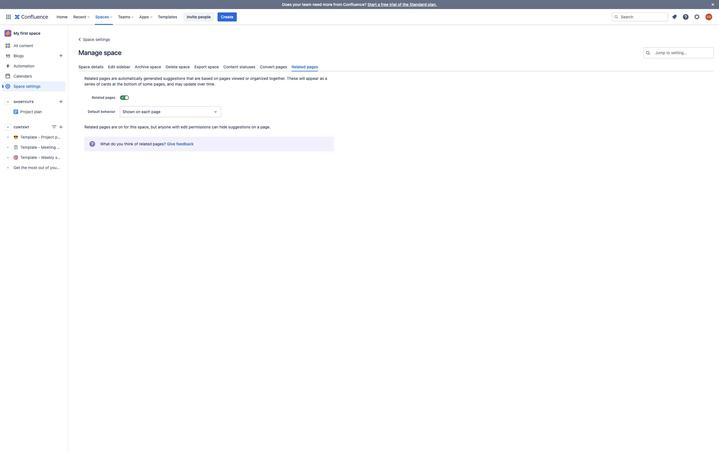 Task type: describe. For each thing, give the bounding box(es) containing it.
edit sidebar link
[[106, 62, 133, 72]]

0 vertical spatial space
[[83, 37, 94, 42]]

project plan link down shortcuts dropdown button at the top
[[20, 109, 42, 114]]

export
[[195, 64, 207, 69]]

space details link
[[76, 62, 106, 72]]

content statuses
[[224, 64, 256, 69]]

and
[[167, 82, 174, 87]]

0 horizontal spatial a
[[257, 125, 260, 129]]

blogs
[[14, 53, 24, 58]]

team inside space element
[[59, 165, 68, 170]]

all content link
[[2, 41, 66, 51]]

may
[[175, 82, 183, 87]]

plan.
[[428, 2, 438, 7]]

of left cards
[[96, 82, 100, 87]]

of inside space element
[[45, 165, 49, 170]]

shortcuts
[[14, 100, 34, 104]]

pages up cards
[[99, 76, 110, 81]]

edit
[[108, 64, 115, 69]]

export space
[[195, 64, 219, 69]]

you
[[117, 142, 123, 146]]

pages?
[[153, 142, 166, 146]]

think
[[124, 142, 133, 146]]

recent button
[[72, 12, 92, 21]]

do
[[111, 142, 116, 146]]

generated
[[144, 76, 162, 81]]

related
[[139, 142, 152, 146]]

page
[[152, 109, 161, 114]]

template - meeting notes
[[20, 145, 67, 150]]

viewed
[[232, 76, 245, 81]]

confluence?
[[344, 2, 367, 7]]

does
[[282, 2, 292, 7]]

from
[[334, 2, 343, 7]]

what do you think of related pages? give feedback
[[100, 142, 194, 146]]

blogs link
[[2, 51, 66, 61]]

each
[[142, 109, 150, 114]]

template - weekly status report
[[20, 155, 79, 160]]

0 horizontal spatial project plan
[[20, 109, 42, 114]]

report
[[68, 155, 79, 160]]

template for template - meeting notes
[[20, 145, 37, 150]]

invite
[[187, 14, 197, 19]]

setting...
[[672, 50, 688, 55]]

0 horizontal spatial project
[[20, 109, 33, 114]]

a inside related pages are automatically generated suggestions that are based on pages viewed or organized together. these will appear as a series of cards at the bottom of some pages, and may update over time.
[[325, 76, 328, 81]]

space right first
[[29, 31, 40, 36]]

does your team need more from confluence? start a free trial of the standard plan.
[[282, 2, 438, 7]]

collapse sidebar image
[[62, 28, 74, 39]]

content button
[[2, 122, 66, 132]]

automation link
[[2, 61, 66, 71]]

0 vertical spatial settings
[[96, 37, 110, 42]]

shown
[[123, 109, 135, 114]]

my
[[14, 31, 19, 36]]

space element
[[0, 25, 87, 454]]

over
[[198, 82, 206, 87]]

- for weekly
[[38, 155, 40, 160]]

or
[[246, 76, 249, 81]]

the inside related pages are automatically generated suggestions that are based on pages viewed or organized together. these will appear as a series of cards at the bottom of some pages, and may update over time.
[[117, 82, 123, 87]]

global element
[[3, 9, 611, 25]]

1 horizontal spatial plan
[[55, 135, 63, 140]]

the inside space element
[[21, 165, 27, 170]]

that
[[187, 76, 194, 81]]

apps
[[139, 14, 149, 19]]

most
[[28, 165, 37, 170]]

teams
[[118, 14, 130, 19]]

behavior
[[101, 110, 115, 114]]

1 horizontal spatial space settings
[[83, 37, 110, 42]]

content statuses link
[[221, 62, 258, 72]]

add shortcut image
[[58, 98, 64, 105]]

open image
[[213, 109, 219, 115]]

content for content
[[14, 125, 29, 129]]

0 vertical spatial your
[[293, 2, 301, 7]]

invite people button
[[184, 12, 214, 21]]

space settings inside space element
[[14, 84, 41, 89]]

together.
[[270, 76, 286, 81]]

space for archive space
[[150, 64, 161, 69]]

1 vertical spatial suggestions
[[229, 125, 251, 129]]

trial
[[390, 2, 397, 7]]

will
[[299, 76, 305, 81]]

archive space link
[[133, 62, 164, 72]]

manage
[[79, 49, 102, 57]]

are for for
[[112, 125, 117, 129]]

related up default behavior on the left
[[92, 96, 104, 100]]

template - weekly status report link
[[2, 153, 79, 163]]

my first space link
[[2, 28, 66, 39]]

templates
[[158, 14, 177, 19]]

your inside space element
[[50, 165, 58, 170]]

apps button
[[138, 12, 155, 21]]

project plan link up change view image
[[2, 107, 87, 117]]

space for export space
[[208, 64, 219, 69]]

- for meeting
[[38, 145, 40, 150]]

standard
[[410, 2, 427, 7]]

on left 'for'
[[118, 125, 123, 129]]

automatically
[[118, 76, 143, 81]]

home
[[57, 14, 68, 19]]

give feedback button
[[167, 141, 194, 147]]

tree inside space element
[[2, 132, 80, 173]]

delete
[[166, 64, 178, 69]]

template - project plan link
[[2, 132, 66, 142]]

notification icon image
[[672, 13, 679, 20]]

are for generated
[[112, 76, 117, 81]]

people
[[198, 14, 211, 19]]

your profile and preferences image
[[706, 13, 713, 20]]

spaces button
[[94, 12, 115, 21]]

1 horizontal spatial project
[[41, 135, 54, 140]]

automation
[[14, 64, 34, 68]]

content for content statuses
[[224, 64, 239, 69]]

related pages link
[[290, 62, 321, 72]]

1 horizontal spatial project plan
[[66, 107, 87, 112]]

settings inside space element
[[26, 84, 41, 89]]

weekly
[[41, 155, 54, 160]]

jump to setting...
[[656, 50, 688, 55]]

of left some
[[138, 82, 142, 87]]

update
[[184, 82, 197, 87]]

related down 'default'
[[84, 125, 98, 129]]

spaces
[[95, 14, 109, 19]]

series
[[84, 82, 95, 87]]

edit sidebar
[[108, 64, 130, 69]]

organized
[[251, 76, 269, 81]]

anyone
[[158, 125, 171, 129]]

create a page image
[[58, 124, 64, 131]]

0 vertical spatial space settings link
[[76, 36, 110, 43]]

suggestions inside related pages are automatically generated suggestions that are based on pages viewed or organized together. these will appear as a series of cards at the bottom of some pages, and may update over time.
[[163, 76, 186, 81]]

some
[[143, 82, 153, 87]]

space inside tab list
[[79, 64, 90, 69]]



Task type: vqa. For each thing, say whether or not it's contained in the screenshot.
the delete on the left top of the page
yes



Task type: locate. For each thing, give the bounding box(es) containing it.
tab list
[[76, 62, 717, 72]]

notes
[[57, 145, 67, 150]]

0 horizontal spatial content
[[14, 125, 29, 129]]

get the most out of your team space link
[[2, 163, 80, 173]]

appswitcher icon image
[[5, 13, 12, 20]]

suggestions right "hide"
[[229, 125, 251, 129]]

0 vertical spatial space settings
[[83, 37, 110, 42]]

start a free trial of the standard plan. link
[[368, 2, 438, 7]]

project plan down shortcuts dropdown button at the top
[[20, 109, 42, 114]]

0 horizontal spatial plan
[[34, 109, 42, 114]]

2 vertical spatial a
[[257, 125, 260, 129]]

Search settings text field
[[656, 50, 657, 56]]

template for template - project plan
[[20, 135, 37, 140]]

0 vertical spatial -
[[38, 135, 40, 140]]

suggestions up and
[[163, 76, 186, 81]]

on up time. on the left of page
[[214, 76, 219, 81]]

your right the does
[[293, 2, 301, 7]]

None text field
[[123, 109, 124, 115]]

edit
[[181, 125, 188, 129]]

0 horizontal spatial the
[[21, 165, 27, 170]]

project down shortcuts
[[20, 109, 33, 114]]

plan down create a page image
[[55, 135, 63, 140]]

0 vertical spatial a
[[378, 2, 380, 7]]

0 vertical spatial suggestions
[[163, 76, 186, 81]]

related up will
[[292, 64, 306, 69]]

project plan link
[[2, 107, 87, 117], [20, 109, 42, 114]]

get
[[14, 165, 20, 170]]

3 - from the top
[[38, 155, 40, 160]]

can
[[212, 125, 219, 129]]

space
[[29, 31, 40, 36], [104, 49, 122, 57], [150, 64, 161, 69], [179, 64, 190, 69], [208, 64, 219, 69], [69, 165, 80, 170]]

page.
[[261, 125, 271, 129]]

1 vertical spatial -
[[38, 145, 40, 150]]

1 vertical spatial a
[[325, 76, 328, 81]]

space
[[83, 37, 94, 42], [79, 64, 90, 69], [14, 84, 25, 89]]

1 vertical spatial related pages
[[92, 96, 115, 100]]

related pages down cards
[[92, 96, 115, 100]]

shown on each page
[[123, 109, 161, 114]]

pages left viewed
[[220, 76, 231, 81]]

my first space
[[14, 31, 40, 36]]

1 vertical spatial space settings
[[14, 84, 41, 89]]

1 vertical spatial space
[[79, 64, 90, 69]]

of right the trial
[[398, 2, 402, 7]]

on left page. on the left top of page
[[252, 125, 256, 129]]

- inside the template - weekly status report link
[[38, 155, 40, 160]]

- left meeting
[[38, 145, 40, 150]]

template up most
[[20, 155, 37, 160]]

content
[[224, 64, 239, 69], [14, 125, 29, 129]]

settings up manage space
[[96, 37, 110, 42]]

team down status
[[59, 165, 68, 170]]

3 template from the top
[[20, 155, 37, 160]]

1 horizontal spatial suggestions
[[229, 125, 251, 129]]

templates link
[[156, 12, 179, 21]]

2 vertical spatial space
[[14, 84, 25, 89]]

- inside template - project plan link
[[38, 135, 40, 140]]

-
[[38, 135, 40, 140], [38, 145, 40, 150], [38, 155, 40, 160]]

pages,
[[154, 82, 166, 87]]

default behavior
[[88, 110, 115, 114]]

template - meeting notes link
[[2, 142, 67, 153]]

tree
[[2, 132, 80, 173]]

- left weekly
[[38, 155, 40, 160]]

space up the generated
[[150, 64, 161, 69]]

create
[[221, 14, 234, 19]]

with
[[172, 125, 180, 129]]

team left need
[[302, 2, 312, 7]]

content up viewed
[[224, 64, 239, 69]]

settings icon image
[[695, 13, 701, 20]]

2 vertical spatial -
[[38, 155, 40, 160]]

0 horizontal spatial your
[[50, 165, 58, 170]]

2 horizontal spatial a
[[378, 2, 380, 7]]

jump
[[656, 50, 666, 55]]

0 horizontal spatial team
[[59, 165, 68, 170]]

- for project
[[38, 135, 40, 140]]

space details
[[79, 64, 104, 69]]

space settings
[[83, 37, 110, 42], [14, 84, 41, 89]]

suggestions
[[163, 76, 186, 81], [229, 125, 251, 129]]

content inside dropdown button
[[14, 125, 29, 129]]

related
[[292, 64, 306, 69], [84, 76, 98, 81], [92, 96, 104, 100], [84, 125, 98, 129]]

space up manage
[[83, 37, 94, 42]]

1 vertical spatial the
[[117, 82, 123, 87]]

pages down at
[[105, 96, 115, 100]]

need
[[313, 2, 322, 7]]

space settings link up manage
[[76, 36, 110, 43]]

a left page. on the left top of page
[[257, 125, 260, 129]]

0 vertical spatial template
[[20, 135, 37, 140]]

space right the delete
[[179, 64, 190, 69]]

related pages up will
[[292, 64, 319, 69]]

0 vertical spatial team
[[302, 2, 312, 7]]

1 horizontal spatial the
[[117, 82, 123, 87]]

1 vertical spatial settings
[[26, 84, 41, 89]]

but
[[151, 125, 157, 129]]

the right at
[[117, 82, 123, 87]]

template - project plan image
[[14, 110, 18, 114]]

as
[[320, 76, 324, 81]]

2 vertical spatial the
[[21, 165, 27, 170]]

settings down calendars 'link'
[[26, 84, 41, 89]]

search image
[[615, 15, 619, 19]]

teams button
[[117, 12, 136, 21]]

your down template - weekly status report
[[50, 165, 58, 170]]

related pages are on for this space, but anyone with edit permissions can hide suggestions on a page.
[[84, 125, 271, 129]]

1 horizontal spatial content
[[224, 64, 239, 69]]

give
[[167, 142, 175, 146]]

related up series
[[84, 76, 98, 81]]

pages up appear
[[307, 64, 319, 69]]

pages up together.
[[276, 64, 287, 69]]

tab list containing space details
[[76, 62, 717, 72]]

feedback
[[177, 142, 194, 146]]

0 horizontal spatial settings
[[26, 84, 41, 89]]

1 horizontal spatial settings
[[96, 37, 110, 42]]

template down template - project plan link
[[20, 145, 37, 150]]

a left free
[[378, 2, 380, 7]]

space down calendars
[[14, 84, 25, 89]]

related inside related pages are automatically generated suggestions that are based on pages viewed or organized together. these will appear as a series of cards at the bottom of some pages, and may update over time.
[[84, 76, 98, 81]]

these
[[287, 76, 298, 81]]

0 horizontal spatial related pages
[[92, 96, 115, 100]]

template - project plan
[[20, 135, 63, 140]]

are up at
[[112, 76, 117, 81]]

template down content dropdown button
[[20, 135, 37, 140]]

space left details
[[79, 64, 90, 69]]

0 horizontal spatial suggestions
[[163, 76, 186, 81]]

2 horizontal spatial plan
[[80, 107, 87, 112]]

plan
[[80, 107, 87, 112], [34, 109, 42, 114], [55, 135, 63, 140]]

details
[[91, 64, 104, 69]]

space down 'report'
[[69, 165, 80, 170]]

2 - from the top
[[38, 145, 40, 150]]

are left 'for'
[[112, 125, 117, 129]]

convert
[[260, 64, 275, 69]]

of right the think
[[134, 142, 138, 146]]

1 horizontal spatial your
[[293, 2, 301, 7]]

1 template from the top
[[20, 135, 37, 140]]

banner containing home
[[0, 9, 720, 25]]

Search field
[[613, 12, 669, 21]]

space settings link down calendars
[[2, 81, 66, 92]]

are up the over on the top left of the page
[[195, 76, 201, 81]]

0 vertical spatial the
[[403, 2, 409, 7]]

2 horizontal spatial the
[[403, 2, 409, 7]]

a
[[378, 2, 380, 7], [325, 76, 328, 81], [257, 125, 260, 129]]

space settings up manage space
[[83, 37, 110, 42]]

project
[[66, 107, 78, 112], [20, 109, 33, 114], [41, 135, 54, 140]]

recent
[[73, 14, 86, 19]]

convert pages
[[260, 64, 287, 69]]

0 vertical spatial content
[[224, 64, 239, 69]]

banner
[[0, 9, 720, 25]]

change view image
[[51, 124, 58, 131]]

content
[[19, 43, 33, 48]]

on inside related pages are automatically generated suggestions that are based on pages viewed or organized together. these will appear as a series of cards at the bottom of some pages, and may update over time.
[[214, 76, 219, 81]]

1 horizontal spatial team
[[302, 2, 312, 7]]

project plan left 'default'
[[66, 107, 87, 112]]

related inside tab list
[[292, 64, 306, 69]]

space up edit
[[104, 49, 122, 57]]

2 horizontal spatial project
[[66, 107, 78, 112]]

permissions
[[189, 125, 211, 129]]

space settings link
[[76, 36, 110, 43], [2, 81, 66, 92]]

2 template from the top
[[20, 145, 37, 150]]

on left each
[[136, 109, 141, 114]]

space settings down calendars
[[14, 84, 41, 89]]

delete space link
[[164, 62, 192, 72]]

a right as
[[325, 76, 328, 81]]

space,
[[138, 125, 150, 129]]

the right the trial
[[403, 2, 409, 7]]

first
[[20, 31, 28, 36]]

for
[[124, 125, 129, 129]]

plan left 'default'
[[80, 107, 87, 112]]

1 vertical spatial your
[[50, 165, 58, 170]]

0 vertical spatial related pages
[[292, 64, 319, 69]]

pages down behavior
[[99, 125, 110, 129]]

are
[[112, 76, 117, 81], [195, 76, 201, 81], [112, 125, 117, 129]]

start
[[368, 2, 377, 7]]

free
[[382, 2, 389, 7]]

calendars
[[14, 74, 32, 79]]

hide
[[220, 125, 228, 129]]

appear
[[306, 76, 319, 81]]

help icon image
[[683, 13, 690, 20]]

2 vertical spatial template
[[20, 155, 37, 160]]

plan down shortcuts dropdown button at the top
[[34, 109, 42, 114]]

template for template - weekly status report
[[20, 155, 37, 160]]

space for manage space
[[104, 49, 122, 57]]

0 horizontal spatial space settings
[[14, 84, 41, 89]]

0 horizontal spatial space settings link
[[2, 81, 66, 92]]

1 vertical spatial team
[[59, 165, 68, 170]]

manage space
[[79, 49, 122, 57]]

sidebar
[[116, 64, 130, 69]]

time.
[[207, 82, 216, 87]]

- inside template - meeting notes link
[[38, 145, 40, 150]]

close image
[[710, 1, 717, 8]]

all
[[14, 43, 18, 48]]

convert pages link
[[258, 62, 290, 72]]

project up meeting
[[41, 135, 54, 140]]

archive space
[[135, 64, 161, 69]]

settings
[[96, 37, 110, 42], [26, 84, 41, 89]]

space for delete space
[[179, 64, 190, 69]]

based
[[202, 76, 213, 81]]

the right get
[[21, 165, 27, 170]]

get the most out of your team space
[[14, 165, 80, 170]]

more
[[323, 2, 333, 7]]

to
[[667, 50, 671, 55]]

on
[[214, 76, 219, 81], [136, 109, 141, 114], [118, 125, 123, 129], [252, 125, 256, 129]]

1 horizontal spatial space settings link
[[76, 36, 110, 43]]

project plan
[[66, 107, 87, 112], [20, 109, 42, 114]]

project left 'default'
[[66, 107, 78, 112]]

space right "export"
[[208, 64, 219, 69]]

related pages are automatically generated suggestions that are based on pages viewed or organized together. these will appear as a series of cards at the bottom of some pages, and may update over time.
[[84, 76, 328, 87]]

tree containing template - project plan
[[2, 132, 80, 173]]

1 horizontal spatial related pages
[[292, 64, 319, 69]]

meeting
[[41, 145, 56, 150]]

of right out
[[45, 165, 49, 170]]

- up template - meeting notes link at the left top of page
[[38, 135, 40, 140]]

at
[[112, 82, 116, 87]]

1 horizontal spatial a
[[325, 76, 328, 81]]

create link
[[218, 12, 237, 21]]

shortcuts button
[[2, 97, 66, 107]]

1 - from the top
[[38, 135, 40, 140]]

content up template - project plan link
[[14, 125, 29, 129]]

confluence image
[[15, 13, 48, 20], [15, 13, 48, 20]]

create a blog image
[[58, 52, 64, 59]]

1 vertical spatial template
[[20, 145, 37, 150]]

1 vertical spatial space settings link
[[2, 81, 66, 92]]

1 vertical spatial content
[[14, 125, 29, 129]]



